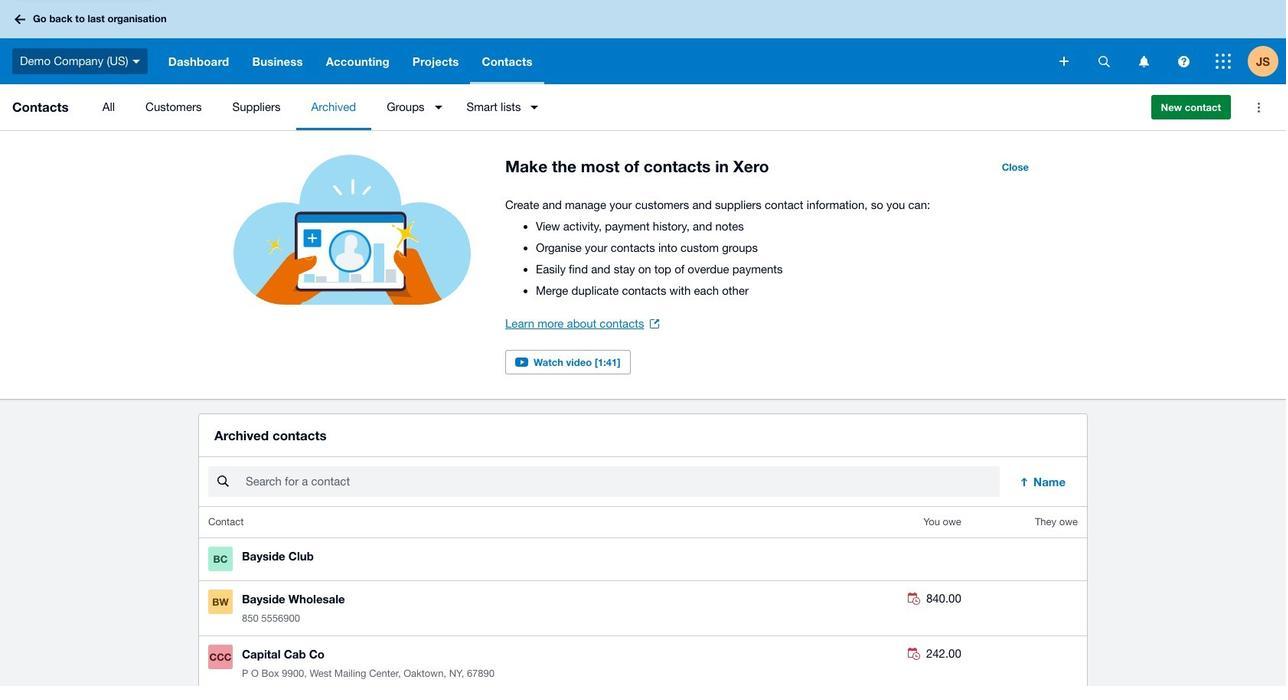 Task type: locate. For each thing, give the bounding box(es) containing it.
2 horizontal spatial svg image
[[1178, 56, 1190, 67]]

actions menu image
[[1244, 92, 1274, 123]]

0 horizontal spatial svg image
[[15, 14, 25, 24]]

banner
[[0, 0, 1287, 84]]

svg image
[[15, 14, 25, 24], [1178, 56, 1190, 67], [1060, 57, 1069, 66]]

1 horizontal spatial svg image
[[1060, 57, 1069, 66]]

menu
[[87, 84, 1139, 130]]

svg image
[[1216, 54, 1231, 69], [1099, 56, 1110, 67], [1139, 56, 1149, 67], [132, 60, 140, 63]]



Task type: vqa. For each thing, say whether or not it's contained in the screenshot.
Accounts WatchList options Icon
no



Task type: describe. For each thing, give the bounding box(es) containing it.
Search for a contact field
[[244, 467, 1000, 496]]

contact list table element
[[199, 507, 1087, 686]]



